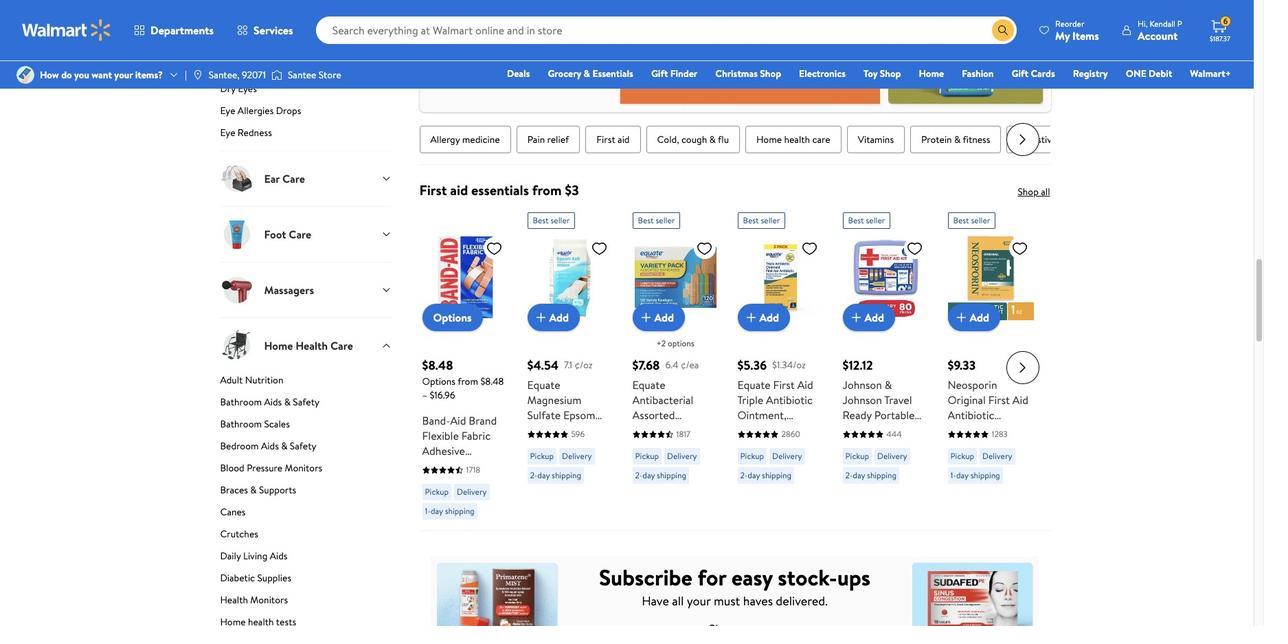 Task type: describe. For each thing, give the bounding box(es) containing it.
add to cart image for $5.36
[[743, 309, 760, 326]]

2 horizontal spatial shop
[[1018, 185, 1039, 199]]

fabric
[[462, 428, 491, 443]]

4 add button from the left
[[843, 304, 896, 331]]

1-day shipping for options from $8.48 – $16.96
[[425, 505, 475, 517]]

services
[[254, 23, 293, 38]]

cold,
[[657, 133, 679, 146]]

eyes
[[238, 82, 257, 96]]

¢/oz
[[575, 358, 593, 372]]

seller for $4.54
[[551, 215, 570, 226]]

hi, kendall p account
[[1138, 18, 1183, 43]]

want
[[92, 68, 112, 82]]

pickup for $5.36
[[741, 450, 764, 462]]

departments
[[151, 23, 214, 38]]

have
[[642, 592, 669, 609]]

equate for $4.54
[[528, 377, 561, 393]]

day for $9.33
[[957, 470, 969, 481]]

$12.12
[[843, 357, 873, 374]]

protein & fitness
[[922, 133, 991, 146]]

first down "allergy"
[[420, 181, 447, 199]]

2- for $7.68
[[635, 470, 643, 481]]

debit
[[1149, 67, 1173, 80]]

5 add from the left
[[970, 310, 990, 325]]

pickup for $4.54
[[530, 450, 554, 462]]

2- for $5.36
[[741, 470, 748, 481]]

eye redness link
[[220, 126, 392, 151]]

1 horizontal spatial from
[[532, 181, 562, 199]]

delivery for $8.48
[[457, 486, 487, 498]]

health for home
[[785, 133, 810, 146]]

aid inside $12.12 johnson & johnson travel ready portable emergency first aid kit, 80 pc
[[843, 438, 859, 453]]

shipping for $7.68
[[657, 470, 687, 481]]

equate first aid triple antibiotic ointment, infection protection, 2 oz, 2 pack image
[[738, 234, 824, 320]]

store
[[319, 68, 341, 82]]

first right relief at the left top of the page
[[597, 133, 616, 146]]

444
[[887, 428, 902, 440]]

add to cart image
[[954, 309, 970, 326]]

canes
[[220, 505, 246, 519]]

home link
[[913, 66, 951, 81]]

|
[[185, 68, 187, 82]]

dry
[[220, 82, 236, 96]]

home for home health care
[[757, 133, 782, 146]]

equate inside $5.36 $1.34/oz equate first aid triple antibiotic ointment, infection protection, 2 oz, 2 pack
[[738, 377, 771, 393]]

band-aid brand flexible fabric adhesive bandages, assorted, 100ct image
[[422, 234, 508, 320]]

shipping for $4.54
[[552, 470, 582, 481]]

 image for how do you want your items?
[[16, 66, 34, 84]]

options link
[[422, 304, 483, 331]]

aids inside daily living aids link
[[270, 549, 288, 563]]

bathroom for bathroom scales
[[220, 417, 262, 431]]

reorder
[[1056, 18, 1085, 29]]

eye allergies drops link
[[220, 104, 392, 123]]

ear care button
[[220, 151, 392, 206]]

0 vertical spatial options
[[433, 310, 472, 325]]

2 johnson from the top
[[843, 393, 883, 408]]

+2 options
[[657, 338, 695, 349]]

best seller for $7.68
[[638, 215, 675, 226]]

protein
[[922, 133, 952, 146]]

first aid link
[[586, 126, 641, 153]]

home health care
[[757, 133, 831, 146]]

christmas shop
[[716, 67, 782, 80]]

daily
[[220, 549, 241, 563]]

drops
[[276, 104, 301, 118]]

braces & supports link
[[220, 483, 392, 503]]

care for foot care
[[289, 227, 312, 242]]

& down scales
[[281, 439, 288, 453]]

digestive health link
[[1007, 126, 1097, 153]]

fashion link
[[956, 66, 1000, 81]]

0 vertical spatial $8.48
[[422, 357, 453, 374]]

delivery for $5.36
[[773, 450, 802, 462]]

4 add from the left
[[865, 310, 885, 325]]

equate antibacterial assorted bandages variety pack, 120 count image
[[633, 234, 719, 320]]

equate for $7.68
[[633, 377, 666, 393]]

1 horizontal spatial $8.48
[[481, 375, 504, 388]]

flu
[[718, 133, 729, 146]]

deals
[[507, 67, 530, 80]]

dry eyes link
[[220, 82, 392, 101]]

antibacterial
[[633, 393, 694, 408]]

options inside $8.48 options from $8.48 – $16.96
[[422, 375, 456, 388]]

easy
[[732, 562, 773, 592]]

ear care
[[264, 171, 305, 186]]

search icon image
[[998, 25, 1009, 36]]

2- for $4.54
[[530, 470, 538, 481]]

cold, cough & flu
[[657, 133, 729, 146]]

add to favorites list, band-aid brand flexible fabric adhesive bandages, assorted, 100ct image
[[486, 240, 503, 257]]

christmas
[[716, 67, 758, 80]]

adult nutrition link
[[220, 373, 392, 393]]

Walmart Site-Wide search field
[[316, 16, 1017, 44]]

seller for $7.68
[[656, 215, 675, 226]]

Search search field
[[316, 16, 1017, 44]]

day for $8.48
[[431, 505, 443, 517]]

best seller for $4.54
[[533, 215, 570, 226]]

deals link
[[501, 66, 536, 81]]

& right braces at the left of the page
[[250, 483, 257, 497]]

santee,
[[209, 68, 240, 82]]

daily living aids link
[[220, 549, 392, 569]]

add for $4.54
[[550, 310, 569, 325]]

pickup for $12.12
[[846, 450, 870, 462]]

eye for eye care
[[264, 47, 281, 62]]

0 vertical spatial monitors
[[285, 461, 323, 475]]

kendall
[[1150, 18, 1176, 29]]

add to cart image for $7.68
[[638, 309, 655, 326]]

items
[[1073, 28, 1100, 43]]

medicine
[[462, 133, 500, 146]]

& left fitness
[[955, 133, 961, 146]]

diabetic
[[220, 571, 255, 585]]

bathroom aids & safety link
[[220, 395, 392, 415]]

band-aid brand flexible fabric adhesive bandages, assorted, 100ct
[[422, 413, 499, 489]]

product group containing $7.68
[[633, 207, 719, 525]]

daily living aids
[[220, 549, 288, 563]]

dry eyes
[[220, 82, 257, 96]]

bacitracin
[[948, 423, 996, 438]]

1 horizontal spatial 2
[[794, 438, 800, 453]]

$3
[[565, 181, 579, 199]]

eye for eye allergies drops
[[220, 104, 235, 118]]

all inside subscribe for easy stock-ups have all your must haves delivered.
[[672, 592, 684, 609]]

antibiotic inside $5.36 $1.34/oz equate first aid triple antibiotic ointment, infection protection, 2 oz, 2 pack
[[766, 393, 813, 408]]

kit,
[[862, 438, 877, 453]]

product group containing $5.36
[[738, 207, 824, 525]]

antibiotic inside $9.33 neosporin original first aid antibiotic bacitracin ointment, 1 oz
[[948, 408, 995, 423]]

relief
[[547, 133, 569, 146]]

eye allergies drops
[[220, 104, 301, 118]]

first inside $5.36 $1.34/oz equate first aid triple antibiotic ointment, infection protection, 2 oz, 2 pack
[[774, 377, 795, 393]]

aid inside $5.36 $1.34/oz equate first aid triple antibiotic ointment, infection protection, 2 oz, 2 pack
[[798, 377, 814, 393]]

4 2- from the left
[[846, 470, 853, 481]]

care up 'adult nutrition' link
[[331, 338, 353, 353]]

eye for eye redness
[[220, 126, 235, 140]]

gift for gift cards
[[1012, 67, 1029, 80]]

gift for gift finder
[[652, 67, 668, 80]]

5 seller from the left
[[972, 215, 991, 226]]

fashion
[[962, 67, 994, 80]]

epsom
[[564, 408, 596, 423]]

pain relief link
[[517, 126, 580, 153]]

health inside "dropdown button"
[[296, 338, 328, 353]]

allergies
[[238, 104, 274, 118]]

santee store
[[288, 68, 341, 82]]

blood pressure monitors link
[[220, 461, 392, 481]]

adult
[[220, 373, 243, 387]]

product group containing $4.54
[[528, 207, 613, 525]]

aid inside $9.33 neosporin original first aid antibiotic bacitracin ointment, 1 oz
[[1013, 393, 1029, 408]]

care for eye care
[[284, 47, 307, 62]]

0 horizontal spatial 2
[[738, 453, 744, 468]]

walmart+
[[1191, 67, 1232, 80]]

ointment, for $9.33
[[948, 438, 997, 453]]

home for home
[[919, 67, 945, 80]]

$9.33 neosporin original first aid antibiotic bacitracin ointment, 1 oz
[[948, 357, 1029, 453]]

equate magnesium sulfate epsom salt, 4lb bag image
[[528, 234, 613, 320]]

assorted
[[633, 408, 675, 423]]

4 best seller from the left
[[849, 215, 886, 226]]

seller for $5.36
[[761, 215, 780, 226]]

foot care button
[[220, 206, 392, 262]]

massagers button
[[220, 262, 392, 318]]

add to favorites list, equate antibacterial assorted bandages variety pack, 120 count image
[[697, 240, 713, 257]]

assorted,
[[422, 474, 468, 489]]

must
[[714, 592, 741, 609]]

add button for $7.68
[[633, 304, 685, 331]]

count
[[679, 438, 709, 453]]

aid inside band-aid brand flexible fabric adhesive bandages, assorted, 100ct
[[450, 413, 466, 428]]

grocery
[[548, 67, 582, 80]]

 image for santee, 92071
[[192, 69, 203, 80]]

$5.36 $1.34/oz equate first aid triple antibiotic ointment, infection protection, 2 oz, 2 pack
[[738, 357, 816, 468]]

living
[[243, 549, 268, 563]]

best for $5.36
[[743, 215, 759, 226]]



Task type: locate. For each thing, give the bounding box(es) containing it.
product group containing $8.48
[[422, 207, 508, 525]]

ointment,
[[738, 408, 787, 423], [948, 438, 997, 453]]

delivery for $7.68
[[667, 450, 697, 462]]

health inside 'link'
[[220, 593, 248, 607]]

health
[[785, 133, 810, 146], [1060, 133, 1086, 146]]

pain relief
[[528, 133, 569, 146]]

1 horizontal spatial health
[[1060, 133, 1086, 146]]

$8.48 options from $8.48 – $16.96
[[422, 357, 504, 402]]

0 vertical spatial home
[[919, 67, 945, 80]]

ointment, inside $9.33 neosporin original first aid antibiotic bacitracin ointment, 1 oz
[[948, 438, 997, 453]]

day for $12.12
[[853, 470, 865, 481]]

care right ear
[[283, 171, 305, 186]]

0 horizontal spatial home
[[264, 338, 293, 353]]

1 best from the left
[[533, 215, 549, 226]]

supplies
[[257, 571, 291, 585]]

digestive
[[1018, 133, 1057, 146]]

aids up blood pressure monitors
[[261, 439, 279, 453]]

2 add to cart image from the left
[[638, 309, 655, 326]]

product group containing $9.33
[[948, 207, 1034, 525]]

health left care
[[785, 133, 810, 146]]

toy shop
[[864, 67, 901, 80]]

do
[[61, 68, 72, 82]]

day down bacitracin
[[957, 470, 969, 481]]

0 vertical spatial from
[[532, 181, 562, 199]]

scales
[[264, 417, 290, 431]]

1- for options from $8.48 – $16.96
[[425, 505, 431, 517]]

1 best seller from the left
[[533, 215, 570, 226]]

0 vertical spatial aid
[[618, 133, 630, 146]]

delivery down 1283
[[983, 450, 1013, 462]]

ointment, left 1
[[948, 438, 997, 453]]

$7.68
[[633, 357, 660, 374]]

& left flu
[[710, 133, 716, 146]]

2-day shipping down 120
[[635, 470, 687, 481]]

ups
[[838, 562, 871, 592]]

add to cart image up $7.68
[[638, 309, 655, 326]]

from right $16.96
[[458, 375, 478, 388]]

1 health from the left
[[785, 133, 810, 146]]

pickup down 'salt,'
[[530, 450, 554, 462]]

0 horizontal spatial aid
[[450, 181, 468, 199]]

3 add button from the left
[[738, 304, 790, 331]]

pickup for $7.68
[[635, 450, 659, 462]]

one debit
[[1126, 67, 1173, 80]]

aid for first aid essentials from $3
[[450, 181, 468, 199]]

add button
[[528, 304, 580, 331], [633, 304, 685, 331], [738, 304, 790, 331], [843, 304, 896, 331], [948, 304, 1001, 331]]

1 add to cart image from the left
[[533, 309, 550, 326]]

allergy
[[431, 133, 460, 146]]

add up 7.1
[[550, 310, 569, 325]]

1 2- from the left
[[530, 470, 538, 481]]

day down 'salt,'
[[538, 470, 550, 481]]

0 vertical spatial 1-day shipping
[[951, 470, 1001, 481]]

care for ear care
[[283, 171, 305, 186]]

eye left redness
[[220, 126, 235, 140]]

shipping for $8.48
[[445, 505, 475, 517]]

eye inside dropdown button
[[264, 47, 281, 62]]

toy
[[864, 67, 878, 80]]

1-day shipping down 1
[[951, 470, 1001, 481]]

2-day shipping for $5.36
[[741, 470, 792, 481]]

from inside $8.48 options from $8.48 – $16.96
[[458, 375, 478, 388]]

protein & fitness link
[[911, 126, 1002, 153]]

1 horizontal spatial antibiotic
[[948, 408, 995, 423]]

1 vertical spatial aid
[[450, 181, 468, 199]]

care
[[813, 133, 831, 146]]

pickup left 120
[[635, 450, 659, 462]]

2-day shipping down 4lb at the bottom left
[[530, 470, 582, 481]]

100ct
[[470, 474, 499, 489]]

0 horizontal spatial antibiotic
[[766, 393, 813, 408]]

health right "digestive"
[[1060, 133, 1086, 146]]

gift left finder
[[652, 67, 668, 80]]

0 vertical spatial 1-
[[951, 470, 957, 481]]

best up equate antibacterial assorted bandages variety pack, 120 count image
[[638, 215, 654, 226]]

best seller up equate antibacterial assorted bandages variety pack, 120 count image
[[638, 215, 675, 226]]

1 horizontal spatial 1-day shipping
[[951, 470, 1001, 481]]

1 horizontal spatial ointment,
[[948, 438, 997, 453]]

2 add from the left
[[655, 310, 674, 325]]

first aid
[[597, 133, 630, 146]]

all down digestive health
[[1041, 185, 1051, 199]]

home for home health care
[[264, 338, 293, 353]]

1 add from the left
[[550, 310, 569, 325]]

ointment, for $5.36
[[738, 408, 787, 423]]

1 horizontal spatial your
[[687, 592, 711, 609]]

first right original
[[989, 393, 1010, 408]]

best seller down $3
[[533, 215, 570, 226]]

1- down assorted, at left
[[425, 505, 431, 517]]

3 2- from the left
[[741, 470, 748, 481]]

2 seller from the left
[[656, 215, 675, 226]]

0 vertical spatial all
[[1041, 185, 1051, 199]]

delivery down 1817
[[667, 450, 697, 462]]

5 best from the left
[[954, 215, 970, 226]]

0 horizontal spatial all
[[672, 592, 684, 609]]

2 best seller from the left
[[638, 215, 675, 226]]

shipping for $5.36
[[762, 470, 792, 481]]

delivery
[[562, 450, 592, 462], [667, 450, 697, 462], [773, 450, 802, 462], [878, 450, 908, 462], [983, 450, 1013, 462], [457, 486, 487, 498]]

add to favorites list, equate magnesium sulfate epsom salt, 4lb bag image
[[591, 240, 608, 257]]

brand
[[469, 413, 497, 428]]

1 horizontal spatial  image
[[192, 69, 203, 80]]

home health care
[[264, 338, 353, 353]]

bathroom up bedroom
[[220, 417, 262, 431]]

adult nutrition
[[220, 373, 284, 387]]

0 vertical spatial safety
[[293, 395, 320, 409]]

pack
[[746, 453, 769, 468]]

0 horizontal spatial shop
[[760, 67, 782, 80]]

2- down the emergency
[[846, 470, 853, 481]]

departments button
[[122, 14, 226, 47]]

5 best seller from the left
[[954, 215, 991, 226]]

variety
[[681, 423, 714, 438]]

$8.48
[[422, 357, 453, 374], [481, 375, 504, 388]]

1 horizontal spatial aid
[[618, 133, 630, 146]]

day for $5.36
[[748, 470, 760, 481]]

2 health from the left
[[1060, 133, 1086, 146]]

2 vertical spatial aids
[[270, 549, 288, 563]]

2 product group from the left
[[528, 207, 613, 525]]

 image
[[16, 66, 34, 84], [192, 69, 203, 80]]

first inside $12.12 johnson & johnson travel ready portable emergency first aid kit, 80 pc
[[899, 423, 921, 438]]

aid left kit,
[[843, 438, 859, 453]]

 image
[[271, 68, 282, 82]]

equate down $7.68
[[633, 377, 666, 393]]

best seller up "equate first aid triple antibiotic ointment, infection protection, 2 oz, 2 pack" image
[[743, 215, 780, 226]]

care inside dropdown button
[[283, 171, 305, 186]]

2-day shipping for $7.68
[[635, 470, 687, 481]]

travel
[[885, 393, 912, 408]]

portable
[[875, 408, 915, 423]]

2 vertical spatial home
[[264, 338, 293, 353]]

1- down bacitracin
[[951, 470, 957, 481]]

day down kit,
[[853, 470, 865, 481]]

options up band-
[[422, 375, 456, 388]]

health for digestive
[[1060, 133, 1086, 146]]

best up neosporin original first aid antibiotic bacitracin ointment, 1 oz image
[[954, 215, 970, 226]]

equate inside $4.54 7.1 ¢/oz equate magnesium sulfate epsom salt, 4lb bag
[[528, 377, 561, 393]]

delivery for $12.12
[[878, 450, 908, 462]]

shipping for $12.12
[[867, 470, 897, 481]]

care right foot
[[289, 227, 312, 242]]

home inside "dropdown button"
[[264, 338, 293, 353]]

add to favorites list, neosporin original first aid antibiotic bacitracin ointment, 1 oz image
[[1012, 240, 1029, 257]]

2 horizontal spatial equate
[[738, 377, 771, 393]]

delivery for $9.33
[[983, 450, 1013, 462]]

ointment, up "protection,"
[[738, 408, 787, 423]]

2- down 'salt,'
[[530, 470, 538, 481]]

120
[[660, 438, 676, 453]]

bathroom down the adult
[[220, 395, 262, 409]]

aid for first aid
[[618, 133, 630, 146]]

1-day shipping for $9.33
[[951, 470, 1001, 481]]

2 gift from the left
[[1012, 67, 1029, 80]]

0 horizontal spatial your
[[114, 68, 133, 82]]

& inside 'link'
[[584, 67, 590, 80]]

& up scales
[[284, 395, 291, 409]]

best for $4.54
[[533, 215, 549, 226]]

2 equate from the left
[[633, 377, 666, 393]]

shipping down 120
[[657, 470, 687, 481]]

first inside $9.33 neosporin original first aid antibiotic bacitracin ointment, 1 oz
[[989, 393, 1010, 408]]

¢/ea
[[681, 358, 699, 372]]

shipping down "596"
[[552, 470, 582, 481]]

reorder my items
[[1056, 18, 1100, 43]]

0 horizontal spatial equate
[[528, 377, 561, 393]]

johnson down $12.12
[[843, 377, 883, 393]]

1-day shipping down assorted, at left
[[425, 505, 475, 517]]

1 vertical spatial health
[[220, 593, 248, 607]]

& up portable
[[885, 377, 892, 393]]

next slide for product carousel list image
[[1007, 351, 1040, 384]]

1 horizontal spatial shop
[[880, 67, 901, 80]]

antibiotic down neosporin
[[948, 408, 995, 423]]

best up "equate first aid triple antibiotic ointment, infection protection, 2 oz, 2 pack" image
[[743, 215, 759, 226]]

5 add button from the left
[[948, 304, 1001, 331]]

1 product group from the left
[[422, 207, 508, 525]]

santee
[[288, 68, 316, 82]]

safety for bedroom aids & safety
[[290, 439, 317, 453]]

gift finder link
[[645, 66, 704, 81]]

4 seller from the left
[[866, 215, 886, 226]]

registry
[[1073, 67, 1108, 80]]

home left fashion link
[[919, 67, 945, 80]]

safety down bathroom scales link
[[290, 439, 317, 453]]

1 gift from the left
[[652, 67, 668, 80]]

all right have at right bottom
[[672, 592, 684, 609]]

add up $12.12
[[865, 310, 885, 325]]

eye redness
[[220, 126, 272, 140]]

aids for bedroom
[[261, 439, 279, 453]]

how
[[40, 68, 59, 82]]

eye inside 'link'
[[220, 104, 235, 118]]

0 horizontal spatial 1-
[[425, 505, 431, 517]]

1 horizontal spatial gift
[[1012, 67, 1029, 80]]

delivery down "596"
[[562, 450, 592, 462]]

bathroom
[[220, 395, 262, 409], [220, 417, 262, 431]]

day
[[538, 470, 550, 481], [643, 470, 655, 481], [748, 470, 760, 481], [853, 470, 865, 481], [957, 470, 969, 481], [431, 505, 443, 517]]

flexible
[[422, 428, 459, 443]]

4 2-day shipping from the left
[[846, 470, 897, 481]]

blood
[[220, 461, 245, 475]]

2 bathroom from the top
[[220, 417, 262, 431]]

day for $4.54
[[538, 470, 550, 481]]

delivery down 2860
[[773, 450, 802, 462]]

80
[[880, 438, 893, 453]]

walmart+ link
[[1185, 66, 1238, 81]]

monitors down bedroom aids & safety link
[[285, 461, 323, 475]]

aids inside bedroom aids & safety link
[[261, 439, 279, 453]]

0 vertical spatial your
[[114, 68, 133, 82]]

day down pack,
[[643, 470, 655, 481]]

$4.54 7.1 ¢/oz equate magnesium sulfate epsom salt, 4lb bag
[[528, 357, 596, 438]]

add up '$9.33'
[[970, 310, 990, 325]]

sulfate
[[528, 408, 561, 423]]

equate down '$5.36'
[[738, 377, 771, 393]]

delivered.
[[776, 592, 828, 609]]

seller up johnson & johnson travel ready portable emergency first aid kit, 80 pc image
[[866, 215, 886, 226]]

nutrition
[[245, 373, 284, 387]]

& inside "link"
[[710, 133, 716, 146]]

account
[[1138, 28, 1178, 43]]

1- for $9.33
[[951, 470, 957, 481]]

1 vertical spatial 1-
[[425, 505, 431, 517]]

0 vertical spatial bathroom
[[220, 395, 262, 409]]

pickup down bacitracin
[[951, 450, 975, 462]]

3 best seller from the left
[[743, 215, 780, 226]]

walmart image
[[22, 19, 111, 41]]

grocery & essentials
[[548, 67, 634, 80]]

salt,
[[528, 423, 548, 438]]

0 vertical spatial eye
[[264, 47, 281, 62]]

add button up $12.12
[[843, 304, 896, 331]]

596
[[572, 428, 585, 440]]

2 best from the left
[[638, 215, 654, 226]]

your inside subscribe for easy stock-ups have all your must haves delivered.
[[687, 592, 711, 609]]

add
[[550, 310, 569, 325], [655, 310, 674, 325], [760, 310, 779, 325], [865, 310, 885, 325], [970, 310, 990, 325]]

blood pressure monitors
[[220, 461, 323, 475]]

add for $7.68
[[655, 310, 674, 325]]

1 vertical spatial eye
[[220, 104, 235, 118]]

safety for bathroom aids & safety
[[293, 395, 320, 409]]

options up $8.48 options from $8.48 – $16.96
[[433, 310, 472, 325]]

1 horizontal spatial home
[[757, 133, 782, 146]]

4 add to cart image from the left
[[849, 309, 865, 326]]

0 vertical spatial aids
[[264, 395, 282, 409]]

best seller for $5.36
[[743, 215, 780, 226]]

shop down next slide for navpills list image
[[1018, 185, 1039, 199]]

4lb
[[551, 423, 566, 438]]

adhesive
[[422, 443, 465, 459]]

2 vertical spatial eye
[[220, 126, 235, 140]]

1 horizontal spatial equate
[[633, 377, 666, 393]]

0 horizontal spatial health
[[785, 133, 810, 146]]

best down first aid essentials from $3
[[533, 215, 549, 226]]

0 horizontal spatial $8.48
[[422, 357, 453, 374]]

first down '$1.34/oz' on the right of page
[[774, 377, 795, 393]]

aids inside bathroom aids & safety link
[[264, 395, 282, 409]]

1 johnson from the top
[[843, 377, 883, 393]]

2-day shipping for $4.54
[[530, 470, 582, 481]]

product group containing $12.12
[[843, 207, 929, 525]]

add to favorites list, johnson & johnson travel ready portable emergency first aid kit, 80 pc image
[[907, 240, 923, 257]]

vitamins
[[858, 133, 894, 146]]

aid left cold,
[[618, 133, 630, 146]]

aids for bathroom
[[264, 395, 282, 409]]

0 horizontal spatial  image
[[16, 66, 34, 84]]

neosporin original first aid antibiotic bacitracin ointment, 1 oz image
[[948, 234, 1034, 320]]

pickup for $9.33
[[951, 450, 975, 462]]

–
[[422, 388, 428, 402]]

johnson
[[843, 377, 883, 393], [843, 393, 883, 408]]

0 horizontal spatial ointment,
[[738, 408, 787, 423]]

2 2- from the left
[[635, 470, 643, 481]]

best seller up johnson & johnson travel ready portable emergency first aid kit, 80 pc image
[[849, 215, 886, 226]]

sub banner image
[[431, 557, 1040, 626]]

day down pack
[[748, 470, 760, 481]]

first aid essentials from $3
[[420, 181, 579, 199]]

aid left essentials
[[450, 181, 468, 199]]

product group
[[422, 207, 508, 525], [528, 207, 613, 525], [633, 207, 719, 525], [738, 207, 824, 525], [843, 207, 929, 525], [948, 207, 1034, 525]]

1 vertical spatial home
[[757, 133, 782, 146]]

shipping for $9.33
[[971, 470, 1001, 481]]

1 2-day shipping from the left
[[530, 470, 582, 481]]

from
[[532, 181, 562, 199], [458, 375, 478, 388]]

4 product group from the left
[[738, 207, 824, 525]]

day for $7.68
[[643, 470, 655, 481]]

one
[[1126, 67, 1147, 80]]

pickup for $8.48
[[425, 486, 449, 498]]

shipping down 80
[[867, 470, 897, 481]]

2 add button from the left
[[633, 304, 685, 331]]

0 horizontal spatial 1-day shipping
[[425, 505, 475, 517]]

& inside $12.12 johnson & johnson travel ready portable emergency first aid kit, 80 pc
[[885, 377, 892, 393]]

add button for $4.54
[[528, 304, 580, 331]]

add button for $5.36
[[738, 304, 790, 331]]

equate inside $7.68 6.4 ¢/ea equate antibacterial assorted bandages variety pack, 120 count
[[633, 377, 666, 393]]

foot
[[264, 227, 286, 242]]

$187.37
[[1210, 34, 1231, 43]]

best seller up neosporin original first aid antibiotic bacitracin ointment, 1 oz image
[[954, 215, 991, 226]]

add to cart image up $4.54
[[533, 309, 550, 326]]

1 vertical spatial safety
[[290, 439, 317, 453]]

add to cart image up '$5.36'
[[743, 309, 760, 326]]

1 vertical spatial bathroom
[[220, 417, 262, 431]]

add to cart image for $4.54
[[533, 309, 550, 326]]

1 vertical spatial 1-day shipping
[[425, 505, 475, 517]]

2- down pack,
[[635, 470, 643, 481]]

pickup down infection
[[741, 450, 764, 462]]

$12.12 johnson & johnson travel ready portable emergency first aid kit, 80 pc
[[843, 357, 921, 453]]

1 vertical spatial your
[[687, 592, 711, 609]]

1 horizontal spatial all
[[1041, 185, 1051, 199]]

6 product group from the left
[[948, 207, 1034, 525]]

& right grocery
[[584, 67, 590, 80]]

2 2-day shipping from the left
[[635, 470, 687, 481]]

shop right toy
[[880, 67, 901, 80]]

0 horizontal spatial gift
[[652, 67, 668, 80]]

seller up "equate first aid triple antibiotic ointment, infection protection, 2 oz, 2 pack" image
[[761, 215, 780, 226]]

1 equate from the left
[[528, 377, 561, 393]]

antibiotic up 2860
[[766, 393, 813, 408]]

aid
[[798, 377, 814, 393], [1013, 393, 1029, 408], [450, 413, 466, 428], [843, 438, 859, 453]]

1 vertical spatial aids
[[261, 439, 279, 453]]

3 equate from the left
[[738, 377, 771, 393]]

1 vertical spatial $8.48
[[481, 375, 504, 388]]

1283
[[992, 428, 1008, 440]]

seller
[[551, 215, 570, 226], [656, 215, 675, 226], [761, 215, 780, 226], [866, 215, 886, 226], [972, 215, 991, 226]]

monitors inside 'link'
[[250, 593, 288, 607]]

p
[[1178, 18, 1183, 29]]

subscribe
[[599, 562, 693, 592]]

next slide for navpills list image
[[1007, 123, 1040, 156]]

1 vertical spatial options
[[422, 375, 456, 388]]

2-day shipping
[[530, 470, 582, 481], [635, 470, 687, 481], [741, 470, 792, 481], [846, 470, 897, 481]]

1 horizontal spatial 1-
[[951, 470, 957, 481]]

4 best from the left
[[849, 215, 864, 226]]

2 horizontal spatial home
[[919, 67, 945, 80]]

cold, cough & flu link
[[646, 126, 740, 153]]

care up santee
[[284, 47, 307, 62]]

seller up equate antibacterial assorted bandages variety pack, 120 count image
[[656, 215, 675, 226]]

antibiotic
[[766, 393, 813, 408], [948, 408, 995, 423]]

add button up '$9.33'
[[948, 304, 1001, 331]]

delivery for $4.54
[[562, 450, 592, 462]]

your left must
[[687, 592, 711, 609]]

ear
[[264, 171, 280, 186]]

fitness
[[963, 133, 991, 146]]

bathroom for bathroom aids & safety
[[220, 395, 262, 409]]

2-day shipping down kit,
[[846, 470, 897, 481]]

3 2-day shipping from the left
[[741, 470, 792, 481]]

0 vertical spatial ointment,
[[738, 408, 787, 423]]

shop for christmas shop
[[760, 67, 782, 80]]

5 product group from the left
[[843, 207, 929, 525]]

$8.48 up "brand"
[[481, 375, 504, 388]]

0 horizontal spatial health
[[220, 593, 248, 607]]

1
[[1000, 438, 1003, 453]]

1 vertical spatial from
[[458, 375, 478, 388]]

home up nutrition
[[264, 338, 293, 353]]

1 vertical spatial ointment,
[[948, 438, 997, 453]]

gift
[[652, 67, 668, 80], [1012, 67, 1029, 80]]

care inside dropdown button
[[284, 47, 307, 62]]

add button up $4.54
[[528, 304, 580, 331]]

3 add from the left
[[760, 310, 779, 325]]

1 seller from the left
[[551, 215, 570, 226]]

equate down $4.54
[[528, 377, 561, 393]]

shop for toy shop
[[880, 67, 901, 80]]

add for $5.36
[[760, 310, 779, 325]]

1 horizontal spatial health
[[296, 338, 328, 353]]

pickup down the emergency
[[846, 450, 870, 462]]

pain
[[528, 133, 545, 146]]

1 bathroom from the top
[[220, 395, 262, 409]]

add to cart image
[[533, 309, 550, 326], [638, 309, 655, 326], [743, 309, 760, 326], [849, 309, 865, 326]]

shop
[[760, 67, 782, 80], [880, 67, 901, 80], [1018, 185, 1039, 199]]

 image right |
[[192, 69, 203, 80]]

johnson & johnson travel ready portable emergency first aid kit, 80 pc image
[[843, 234, 929, 320]]

health down diabetic
[[220, 593, 248, 607]]

1 vertical spatial all
[[672, 592, 684, 609]]

best for $7.68
[[638, 215, 654, 226]]

2 left pack
[[738, 453, 744, 468]]

eye down dry
[[220, 104, 235, 118]]

1 add button from the left
[[528, 304, 580, 331]]

$7.68 6.4 ¢/ea equate antibacterial assorted bandages variety pack, 120 count
[[633, 357, 714, 453]]

0 vertical spatial health
[[296, 338, 328, 353]]

bag
[[569, 423, 587, 438]]

add to favorites list, equate first aid triple antibiotic ointment, infection protection, 2 oz, 2 pack image
[[802, 240, 818, 257]]

ointment, inside $5.36 $1.34/oz equate first aid triple antibiotic ointment, infection protection, 2 oz, 2 pack
[[738, 408, 787, 423]]

1 vertical spatial monitors
[[250, 593, 288, 607]]

finder
[[671, 67, 698, 80]]

0 horizontal spatial from
[[458, 375, 478, 388]]

seller down $3
[[551, 215, 570, 226]]

3 add to cart image from the left
[[743, 309, 760, 326]]

bandages
[[633, 423, 678, 438]]

3 best from the left
[[743, 215, 759, 226]]

essentials
[[593, 67, 634, 80]]

aid left "brand"
[[450, 413, 466, 428]]

braces & supports
[[220, 483, 296, 497]]

grocery & essentials link
[[542, 66, 640, 81]]

$8.48 up $16.96
[[422, 357, 453, 374]]

3 product group from the left
[[633, 207, 719, 525]]

safety
[[293, 395, 320, 409], [290, 439, 317, 453]]

3 seller from the left
[[761, 215, 780, 226]]



Task type: vqa. For each thing, say whether or not it's contained in the screenshot.
Pickup
yes



